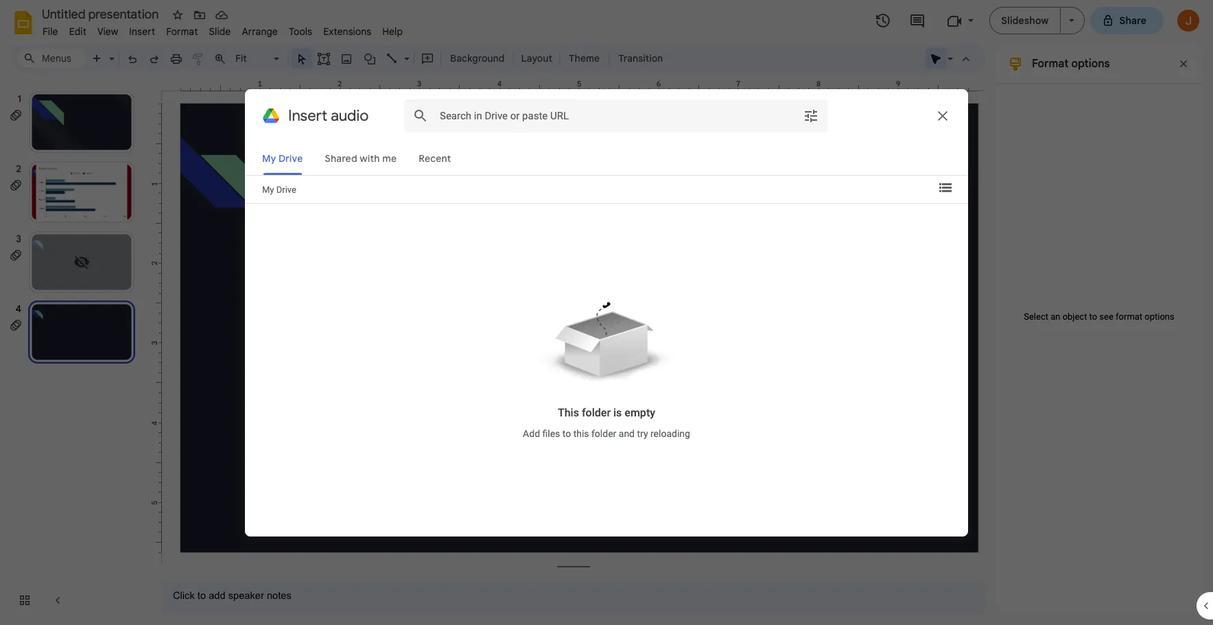 Task type: locate. For each thing, give the bounding box(es) containing it.
menu bar
[[37, 18, 408, 40]]

Star checkbox
[[168, 5, 187, 25]]

0 horizontal spatial options
[[1072, 57, 1110, 71]]

theme
[[569, 52, 600, 65]]

navigation
[[0, 78, 151, 625]]

format
[[1116, 312, 1143, 322]]

menu bar banner
[[0, 0, 1213, 625]]

1 horizontal spatial options
[[1145, 312, 1175, 322]]

share. private to only me. image
[[1102, 14, 1114, 26]]

theme button
[[563, 48, 606, 69]]

0 vertical spatial options
[[1072, 57, 1110, 71]]

select
[[1024, 312, 1049, 322]]

background button
[[444, 48, 511, 69]]

see
[[1100, 312, 1114, 322]]

transition
[[618, 52, 663, 65]]

options
[[1072, 57, 1110, 71], [1145, 312, 1175, 322]]

select an object to see format options element
[[1017, 312, 1182, 322]]

Menus field
[[17, 49, 86, 68]]

format
[[1032, 57, 1069, 71]]

select an object to see format options
[[1024, 312, 1175, 322]]

main toolbar
[[49, 0, 670, 607]]

navigation inside 'format options' application
[[0, 78, 151, 625]]



Task type: describe. For each thing, give the bounding box(es) containing it.
1 vertical spatial options
[[1145, 312, 1175, 322]]

format options application
[[0, 0, 1213, 625]]

format options section
[[997, 45, 1202, 614]]

an
[[1051, 312, 1061, 322]]

Rename text field
[[37, 5, 167, 22]]

mode and view toolbar
[[925, 45, 977, 72]]

format options
[[1032, 57, 1110, 71]]

to
[[1090, 312, 1098, 322]]

object
[[1063, 312, 1087, 322]]

background
[[450, 52, 505, 65]]

transition button
[[612, 48, 669, 69]]

menu bar inside menu bar banner
[[37, 18, 408, 40]]



Task type: vqa. For each thing, say whether or not it's contained in the screenshot.
Theme button
yes



